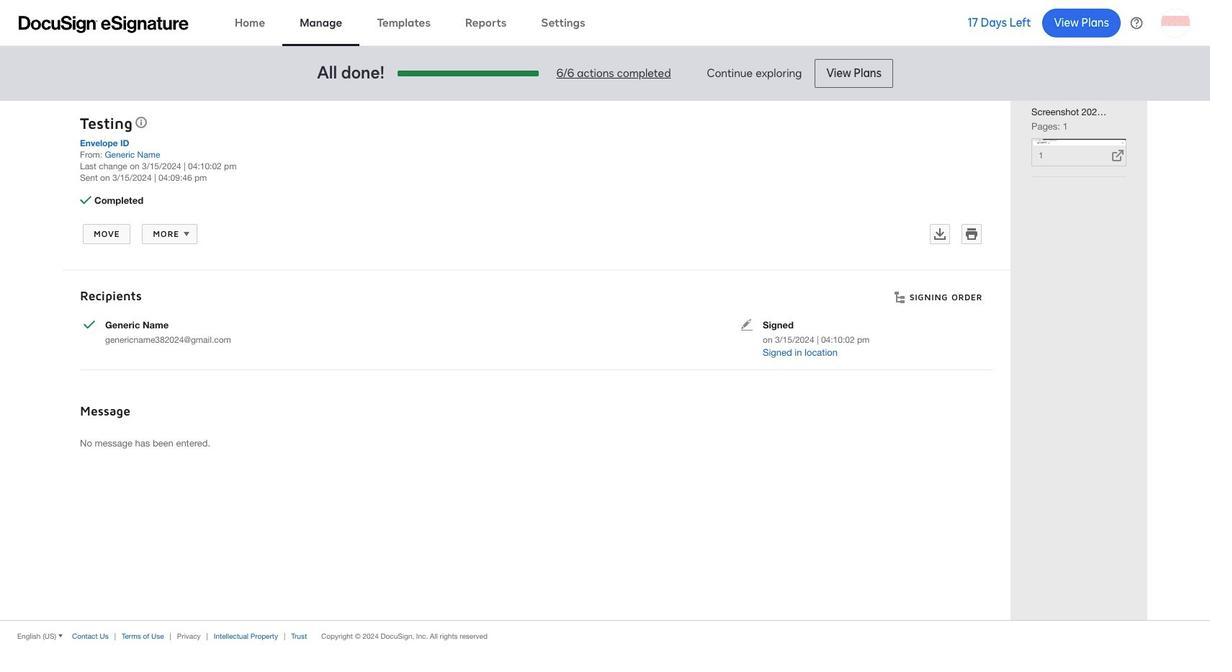 Task type: locate. For each thing, give the bounding box(es) containing it.
needsmysignature image
[[741, 319, 753, 331]]

download image
[[934, 228, 946, 240]]

print image
[[966, 228, 977, 240]]

external link image
[[1112, 150, 1124, 162]]



Task type: describe. For each thing, give the bounding box(es) containing it.
document screenshot 2024-03-14 at 10.29.49 am.png - page 1 image
[[1032, 139, 1126, 166]]

docusign esignature image
[[19, 15, 189, 33]]

your uploaded profile image image
[[1161, 8, 1190, 37]]

more info region
[[0, 620, 1210, 651]]



Task type: vqa. For each thing, say whether or not it's contained in the screenshot.
Needsmysignature icon to the top
no



